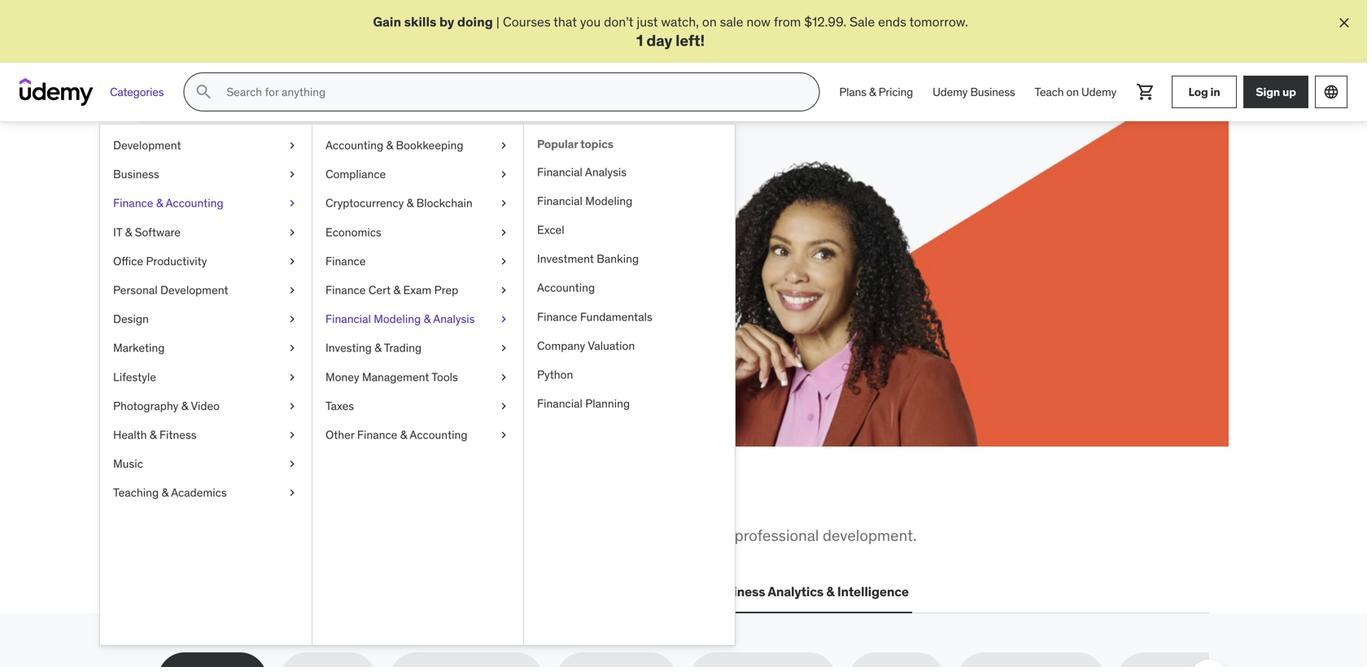 Task type: describe. For each thing, give the bounding box(es) containing it.
the
[[201, 485, 242, 519]]

& for fitness
[[150, 428, 157, 442]]

health & fitness link
[[100, 421, 312, 450]]

analysis inside 'element'
[[585, 165, 627, 179]]

up
[[1283, 84, 1296, 99]]

marketing
[[113, 341, 165, 356]]

financial modeling & analysis element
[[523, 125, 735, 646]]

on inside gain skills by doing | courses that you don't just watch, on sale now from $12.99. sale ends tomorrow. 1 day left!
[[702, 13, 717, 30]]

Search for anything text field
[[223, 78, 799, 106]]

sale for save)
[[277, 283, 302, 300]]

xsmall image for other finance & accounting
[[497, 427, 510, 443]]

financial modeling
[[537, 194, 633, 208]]

fundamentals
[[580, 310, 652, 324]]

other finance & accounting link
[[313, 421, 523, 450]]

professional
[[735, 526, 819, 545]]

xsmall image for financial modeling & analysis
[[497, 311, 510, 327]]

sign
[[1256, 84, 1280, 99]]

company valuation link
[[524, 332, 735, 361]]

accounting inside financial modeling & analysis 'element'
[[537, 281, 595, 295]]

0 horizontal spatial skills
[[247, 485, 316, 519]]

critical
[[197, 526, 244, 545]]

1 udemy from the left
[[933, 85, 968, 99]]

teaching
[[113, 486, 159, 500]]

xsmall image for design
[[286, 311, 299, 327]]

& right cert
[[393, 283, 401, 298]]

to
[[360, 526, 374, 545]]

teach on udemy link
[[1025, 73, 1126, 112]]

financial analysis link
[[524, 158, 735, 187]]

sale for |
[[850, 13, 875, 30]]

you inside gain skills by doing | courses that you don't just watch, on sale now from $12.99. sale ends tomorrow. 1 day left!
[[580, 13, 601, 30]]

sign up
[[1256, 84, 1296, 99]]

banking
[[597, 252, 639, 266]]

udemy business
[[933, 85, 1015, 99]]

from
[[158, 526, 194, 545]]

choose a language image
[[1323, 84, 1340, 100]]

well-
[[640, 526, 673, 545]]

log in
[[1189, 84, 1220, 99]]

certifications
[[306, 584, 389, 600]]

all
[[158, 485, 196, 519]]

planning
[[585, 397, 630, 411]]

modeling for financial modeling
[[585, 194, 633, 208]]

development inside 'link'
[[113, 138, 181, 153]]

& for video
[[181, 399, 188, 413]]

xsmall image for business
[[286, 167, 299, 183]]

other
[[326, 428, 354, 442]]

from
[[774, 13, 801, 30]]

1 horizontal spatial on
[[1066, 85, 1079, 99]]

cryptocurrency & blockchain link
[[313, 189, 523, 218]]

science
[[526, 584, 575, 600]]

& inside button
[[826, 584, 835, 600]]

productivity
[[146, 254, 207, 269]]

rounded
[[673, 526, 731, 545]]

video
[[191, 399, 220, 413]]

skills inside gain skills by doing | courses that you don't just watch, on sale now from $12.99. sale ends tomorrow. 1 day left!
[[404, 13, 437, 30]]

company
[[537, 339, 585, 353]]

finance for finance cert & exam prep
[[326, 283, 366, 298]]

photography
[[113, 399, 179, 413]]

fitness
[[159, 428, 197, 442]]

xsmall image for it & software
[[286, 225, 299, 241]]

xsmall image for taxes
[[497, 398, 510, 414]]

taxes link
[[313, 392, 523, 421]]

learn,
[[216, 192, 301, 226]]

plans
[[839, 85, 867, 99]]

economics link
[[313, 218, 523, 247]]

plans & pricing
[[839, 85, 913, 99]]

now
[[747, 13, 771, 30]]

tomorrow. for save)
[[336, 283, 395, 300]]

journey,
[[439, 265, 485, 282]]

data science button
[[492, 573, 578, 612]]

2 horizontal spatial in
[[1211, 84, 1220, 99]]

for
[[267, 265, 283, 282]]

business analytics & intelligence button
[[707, 573, 912, 612]]

xsmall image for teaching & academics
[[286, 485, 299, 501]]

investment banking
[[537, 252, 639, 266]]

starting
[[488, 265, 533, 282]]

save)
[[278, 225, 343, 259]]

workplace
[[247, 526, 318, 545]]

udemy image
[[20, 78, 94, 106]]

lifestyle link
[[100, 363, 312, 392]]

skill
[[321, 265, 344, 282]]

xsmall image for compliance
[[497, 167, 510, 183]]

close image
[[1336, 15, 1353, 31]]

it for it certifications
[[292, 584, 303, 600]]

technical
[[378, 526, 440, 545]]

it & software
[[113, 225, 181, 240]]

excel
[[537, 223, 564, 237]]

business analytics & intelligence
[[710, 584, 909, 600]]

& for pricing
[[869, 85, 876, 99]]

gain skills by doing | courses that you don't just watch, on sale now from $12.99. sale ends tomorrow. 1 day left!
[[373, 13, 968, 50]]

office productivity link
[[100, 247, 312, 276]]

development link
[[100, 131, 312, 160]]

accounting & bookkeeping link
[[313, 131, 523, 160]]

economics
[[326, 225, 381, 240]]

office
[[113, 254, 143, 269]]

bookkeeping
[[396, 138, 463, 153]]

2 udemy from the left
[[1082, 85, 1117, 99]]

xsmall image for finance & accounting
[[286, 196, 299, 212]]

accounting down 'taxes' link
[[410, 428, 468, 442]]

finance for finance
[[326, 254, 366, 269]]

xsmall image for finance
[[497, 254, 510, 270]]

& for accounting
[[156, 196, 163, 211]]

financial for financial modeling & analysis
[[326, 312, 371, 327]]

& down finance cert & exam prep link
[[424, 312, 431, 327]]

every
[[287, 265, 318, 282]]

xsmall image for investing & trading
[[497, 340, 510, 356]]

compliance link
[[313, 160, 523, 189]]

health
[[113, 428, 147, 442]]

need
[[372, 485, 435, 519]]

& for software
[[125, 225, 132, 240]]

it certifications
[[292, 584, 389, 600]]

accounting link
[[524, 274, 735, 303]]

cryptocurrency
[[326, 196, 404, 211]]

in inside learn, practice, succeed (and save) courses for every skill in your learning journey, starting at $12.99. sale ends tomorrow.
[[347, 265, 357, 282]]

practice,
[[306, 192, 417, 226]]

financial modeling & analysis link
[[313, 305, 523, 334]]

xsmall image for personal development
[[286, 283, 299, 298]]

xsmall image for finance cert & exam prep
[[497, 283, 510, 298]]

analytics
[[768, 584, 824, 600]]

xsmall image for accounting & bookkeeping
[[497, 138, 510, 154]]

accounting down business link
[[166, 196, 223, 211]]

financial analysis
[[537, 165, 627, 179]]

finance fundamentals
[[537, 310, 652, 324]]

2 vertical spatial skills
[[322, 526, 357, 545]]

submit search image
[[194, 82, 214, 102]]



Task type: vqa. For each thing, say whether or not it's contained in the screenshot.
in in All the skills you need in one place From critical workplace skills to technical topics, our catalog supports well-rounded professional development.
yes



Task type: locate. For each thing, give the bounding box(es) containing it.
0 vertical spatial tomorrow.
[[909, 13, 968, 30]]

xsmall image inside office productivity link
[[286, 254, 299, 270]]

& for academics
[[162, 486, 169, 500]]

xsmall image inside business link
[[286, 167, 299, 183]]

0 horizontal spatial tomorrow.
[[336, 283, 395, 300]]

courses up at
[[216, 265, 264, 282]]

sign up link
[[1244, 76, 1309, 108]]

financial modeling & analysis
[[326, 312, 475, 327]]

1 vertical spatial on
[[1066, 85, 1079, 99]]

financial inside financial planning link
[[537, 397, 583, 411]]

intelligence
[[837, 584, 909, 600]]

2 horizontal spatial skills
[[404, 13, 437, 30]]

1 horizontal spatial ends
[[878, 13, 907, 30]]

tomorrow. for |
[[909, 13, 968, 30]]

xsmall image for music
[[286, 456, 299, 472]]

finance for finance fundamentals
[[537, 310, 577, 324]]

shopping cart with 0 items image
[[1136, 82, 1156, 102]]

it up office on the top of page
[[113, 225, 122, 240]]

& right plans
[[869, 85, 876, 99]]

xsmall image for lifestyle
[[286, 369, 299, 385]]

company valuation
[[537, 339, 635, 353]]

financial inside financial analysis link
[[537, 165, 583, 179]]

lifestyle
[[113, 370, 156, 384]]

plans & pricing link
[[830, 73, 923, 112]]

in
[[1211, 84, 1220, 99], [347, 265, 357, 282], [440, 485, 465, 519]]

0 vertical spatial sale
[[850, 13, 875, 30]]

photography & video link
[[100, 392, 312, 421]]

xsmall image inside the economics link
[[497, 225, 510, 241]]

financial up investing
[[326, 312, 371, 327]]

accounting
[[326, 138, 383, 153], [166, 196, 223, 211], [537, 281, 595, 295], [410, 428, 468, 442]]

0 horizontal spatial business
[[113, 167, 159, 182]]

financial down "popular"
[[537, 165, 583, 179]]

0 horizontal spatial udemy
[[933, 85, 968, 99]]

financial for financial modeling
[[537, 194, 583, 208]]

0 vertical spatial you
[[580, 13, 601, 30]]

xsmall image for cryptocurrency & blockchain
[[497, 196, 510, 212]]

sale down every in the left top of the page
[[277, 283, 302, 300]]

xsmall image inside accounting & bookkeeping "link"
[[497, 138, 510, 154]]

1 vertical spatial in
[[347, 265, 357, 282]]

xsmall image inside personal development link
[[286, 283, 299, 298]]

0 horizontal spatial courses
[[216, 265, 264, 282]]

xsmall image for development
[[286, 138, 299, 154]]

& left "trading"
[[375, 341, 382, 356]]

taxes
[[326, 399, 354, 413]]

personal development
[[113, 283, 228, 298]]

0 vertical spatial analysis
[[585, 165, 627, 179]]

$12.99. inside gain skills by doing | courses that you don't just watch, on sale now from $12.99. sale ends tomorrow. 1 day left!
[[804, 13, 847, 30]]

sale inside gain skills by doing | courses that you don't just watch, on sale now from $12.99. sale ends tomorrow. 1 day left!
[[850, 13, 875, 30]]

teach
[[1035, 85, 1064, 99]]

data science
[[495, 584, 575, 600]]

0 vertical spatial on
[[702, 13, 717, 30]]

xsmall image for office productivity
[[286, 254, 299, 270]]

xsmall image for money management tools
[[497, 369, 510, 385]]

on right the teach
[[1066, 85, 1079, 99]]

1 vertical spatial it
[[292, 584, 303, 600]]

0 horizontal spatial analysis
[[433, 312, 475, 327]]

investment banking link
[[524, 245, 735, 274]]

analysis down topics
[[585, 165, 627, 179]]

0 horizontal spatial on
[[702, 13, 717, 30]]

accounting up 'compliance'
[[326, 138, 383, 153]]

financial down python
[[537, 397, 583, 411]]

1 vertical spatial $12.99.
[[231, 283, 273, 300]]

ends up the "pricing"
[[878, 13, 907, 30]]

modeling
[[585, 194, 633, 208], [374, 312, 421, 327]]

development down categories dropdown button
[[113, 138, 181, 153]]

finance fundamentals link
[[524, 303, 735, 332]]

analysis down prep
[[433, 312, 475, 327]]

$12.99. for save)
[[231, 283, 273, 300]]

it certifications button
[[289, 573, 392, 612]]

$12.99. for |
[[804, 13, 847, 30]]

0 horizontal spatial it
[[113, 225, 122, 240]]

0 vertical spatial in
[[1211, 84, 1220, 99]]

xsmall image inside investing & trading link
[[497, 340, 510, 356]]

& down compliance link
[[407, 196, 414, 211]]

it
[[113, 225, 122, 240], [292, 584, 303, 600]]

that
[[554, 13, 577, 30]]

xsmall image inside compliance link
[[497, 167, 510, 183]]

business up finance & accounting
[[113, 167, 159, 182]]

2 vertical spatial in
[[440, 485, 465, 519]]

$12.99. right from
[[804, 13, 847, 30]]

development down office productivity link on the top of page
[[160, 283, 228, 298]]

popular
[[537, 137, 578, 152]]

financial up excel
[[537, 194, 583, 208]]

modeling for financial modeling & analysis
[[374, 312, 421, 327]]

skills left by
[[404, 13, 437, 30]]

1 horizontal spatial sale
[[850, 13, 875, 30]]

you inside the all the skills you need in one place from critical workplace skills to technical topics, our catalog supports well-rounded professional development.
[[321, 485, 368, 519]]

1 horizontal spatial udemy
[[1082, 85, 1117, 99]]

health & fitness
[[113, 428, 197, 442]]

all the skills you need in one place from critical workplace skills to technical topics, our catalog supports well-rounded professional development.
[[158, 485, 917, 545]]

courses for doing
[[503, 13, 551, 30]]

1 vertical spatial ends
[[305, 283, 333, 300]]

1 horizontal spatial $12.99.
[[804, 13, 847, 30]]

xsmall image inside marketing link
[[286, 340, 299, 356]]

xsmall image inside photography & video link
[[286, 398, 299, 414]]

1 vertical spatial skills
[[247, 485, 316, 519]]

business inside button
[[710, 584, 765, 600]]

& right analytics
[[826, 584, 835, 600]]

xsmall image inside finance cert & exam prep link
[[497, 283, 510, 298]]

xsmall image inside it & software link
[[286, 225, 299, 241]]

you up to on the left of the page
[[321, 485, 368, 519]]

in right skill
[[347, 265, 357, 282]]

& up office on the top of page
[[125, 225, 132, 240]]

xsmall image inside lifestyle link
[[286, 369, 299, 385]]

financial
[[537, 165, 583, 179], [537, 194, 583, 208], [326, 312, 371, 327], [537, 397, 583, 411]]

2 vertical spatial business
[[710, 584, 765, 600]]

finance down economics
[[326, 254, 366, 269]]

xsmall image inside cryptocurrency & blockchain link
[[497, 196, 510, 212]]

office productivity
[[113, 254, 207, 269]]

0 vertical spatial business
[[970, 85, 1015, 99]]

personal
[[113, 283, 158, 298]]

you right that
[[580, 13, 601, 30]]

compliance
[[326, 167, 386, 182]]

modeling down finance cert & exam prep
[[374, 312, 421, 327]]

0 vertical spatial development
[[113, 138, 181, 153]]

ends down skill
[[305, 283, 333, 300]]

business left analytics
[[710, 584, 765, 600]]

& down 'taxes' link
[[400, 428, 407, 442]]

development
[[113, 138, 181, 153], [160, 283, 228, 298]]

xsmall image inside health & fitness link
[[286, 427, 299, 443]]

learning
[[389, 265, 436, 282]]

financial for financial planning
[[537, 397, 583, 411]]

1 horizontal spatial modeling
[[585, 194, 633, 208]]

xsmall image inside money management tools link
[[497, 369, 510, 385]]

1 vertical spatial analysis
[[433, 312, 475, 327]]

gain
[[373, 13, 401, 30]]

it left certifications
[[292, 584, 303, 600]]

business left the teach
[[970, 85, 1015, 99]]

money
[[326, 370, 359, 384]]

1 vertical spatial sale
[[277, 283, 302, 300]]

blockchain
[[416, 196, 473, 211]]

financial for financial analysis
[[537, 165, 583, 179]]

0 vertical spatial skills
[[404, 13, 437, 30]]

one
[[469, 485, 516, 519]]

accounting inside "link"
[[326, 138, 383, 153]]

finance up company
[[537, 310, 577, 324]]

tomorrow. down your
[[336, 283, 395, 300]]

data
[[495, 584, 524, 600]]

prep
[[434, 283, 458, 298]]

financial modeling link
[[524, 187, 735, 216]]

teach on udemy
[[1035, 85, 1117, 99]]

teaching & academics link
[[100, 479, 312, 508]]

1 vertical spatial courses
[[216, 265, 264, 282]]

0 horizontal spatial ends
[[305, 283, 333, 300]]

modeling down financial analysis link
[[585, 194, 633, 208]]

marketing link
[[100, 334, 312, 363]]

it for it & software
[[113, 225, 122, 240]]

courses inside learn, practice, succeed (and save) courses for every skill in your learning journey, starting at $12.99. sale ends tomorrow.
[[216, 265, 264, 282]]

topics,
[[444, 526, 490, 545]]

0 horizontal spatial sale
[[277, 283, 302, 300]]

investment
[[537, 252, 594, 266]]

$12.99. down for
[[231, 283, 273, 300]]

day
[[646, 30, 672, 50]]

financial inside the "financial modeling" link
[[537, 194, 583, 208]]

sale up plans
[[850, 13, 875, 30]]

1 vertical spatial modeling
[[374, 312, 421, 327]]

in right log
[[1211, 84, 1220, 99]]

xsmall image
[[497, 138, 510, 154], [286, 196, 299, 212], [497, 254, 510, 270], [286, 283, 299, 298], [286, 369, 299, 385], [497, 398, 510, 414], [497, 427, 510, 443], [286, 456, 299, 472], [286, 485, 299, 501]]

xsmall image
[[286, 138, 299, 154], [286, 167, 299, 183], [497, 167, 510, 183], [497, 196, 510, 212], [286, 225, 299, 241], [497, 225, 510, 241], [286, 254, 299, 270], [497, 283, 510, 298], [286, 311, 299, 327], [497, 311, 510, 327], [286, 340, 299, 356], [497, 340, 510, 356], [497, 369, 510, 385], [286, 398, 299, 414], [286, 427, 299, 443]]

it inside button
[[292, 584, 303, 600]]

& left video
[[181, 399, 188, 413]]

0 horizontal spatial you
[[321, 485, 368, 519]]

1 vertical spatial business
[[113, 167, 159, 182]]

finance for finance & accounting
[[113, 196, 153, 211]]

1 horizontal spatial in
[[440, 485, 465, 519]]

tomorrow. inside learn, practice, succeed (and save) courses for every skill in your learning journey, starting at $12.99. sale ends tomorrow.
[[336, 283, 395, 300]]

& right teaching
[[162, 486, 169, 500]]

1 horizontal spatial courses
[[503, 13, 551, 30]]

0 vertical spatial modeling
[[585, 194, 633, 208]]

1 horizontal spatial business
[[710, 584, 765, 600]]

0 horizontal spatial modeling
[[374, 312, 421, 327]]

music
[[113, 457, 143, 471]]

1 vertical spatial tomorrow.
[[336, 283, 395, 300]]

xsmall image inside development 'link'
[[286, 138, 299, 154]]

0 vertical spatial it
[[113, 225, 122, 240]]

& for bookkeeping
[[386, 138, 393, 153]]

watch,
[[661, 13, 699, 30]]

xsmall image inside 'taxes' link
[[497, 398, 510, 414]]

udemy left shopping cart with 0 items image
[[1082, 85, 1117, 99]]

business
[[970, 85, 1015, 99], [113, 167, 159, 182], [710, 584, 765, 600]]

ends inside learn, practice, succeed (and save) courses for every skill in your learning journey, starting at $12.99. sale ends tomorrow.
[[305, 283, 333, 300]]

xsmall image inside financial modeling & analysis link
[[497, 311, 510, 327]]

on left sale at the top right of the page
[[702, 13, 717, 30]]

teaching & academics
[[113, 486, 227, 500]]

$12.99. inside learn, practice, succeed (and save) courses for every skill in your learning journey, starting at $12.99. sale ends tomorrow.
[[231, 283, 273, 300]]

0 vertical spatial $12.99.
[[804, 13, 847, 30]]

photography & video
[[113, 399, 220, 413]]

xsmall image for economics
[[497, 225, 510, 241]]

cert
[[369, 283, 391, 298]]

& inside "link"
[[386, 138, 393, 153]]

modeling inside 'element'
[[585, 194, 633, 208]]

accounting down investment at the left of the page
[[537, 281, 595, 295]]

tomorrow. inside gain skills by doing | courses that you don't just watch, on sale now from $12.99. sale ends tomorrow. 1 day left!
[[909, 13, 968, 30]]

ends inside gain skills by doing | courses that you don't just watch, on sale now from $12.99. sale ends tomorrow. 1 day left!
[[878, 13, 907, 30]]

udemy right the "pricing"
[[933, 85, 968, 99]]

courses inside gain skills by doing | courses that you don't just watch, on sale now from $12.99. sale ends tomorrow. 1 day left!
[[503, 13, 551, 30]]

xsmall image for health & fitness
[[286, 427, 299, 443]]

financial inside financial modeling & analysis link
[[326, 312, 371, 327]]

tools
[[432, 370, 458, 384]]

1 vertical spatial development
[[160, 283, 228, 298]]

xsmall image inside design link
[[286, 311, 299, 327]]

0 horizontal spatial $12.99.
[[231, 283, 273, 300]]

& left the bookkeeping
[[386, 138, 393, 153]]

& for blockchain
[[407, 196, 414, 211]]

sale
[[850, 13, 875, 30], [277, 283, 302, 300]]

0 horizontal spatial in
[[347, 265, 357, 282]]

& for trading
[[375, 341, 382, 356]]

finance down skill
[[326, 283, 366, 298]]

just
[[637, 13, 658, 30]]

tomorrow. up 'udemy business'
[[909, 13, 968, 30]]

skills up workplace
[[247, 485, 316, 519]]

finance up it & software
[[113, 196, 153, 211]]

sale inside learn, practice, succeed (and save) courses for every skill in your learning journey, starting at $12.99. sale ends tomorrow.
[[277, 283, 302, 300]]

finance & accounting link
[[100, 189, 312, 218]]

1 vertical spatial you
[[321, 485, 368, 519]]

music link
[[100, 450, 312, 479]]

finance right other at left
[[357, 428, 397, 442]]

by
[[439, 13, 454, 30]]

0 vertical spatial ends
[[878, 13, 907, 30]]

business for business analytics & intelligence
[[710, 584, 765, 600]]

|
[[496, 13, 500, 30]]

0 vertical spatial courses
[[503, 13, 551, 30]]

ends for |
[[878, 13, 907, 30]]

xsmall image inside finance link
[[497, 254, 510, 270]]

finance cert & exam prep
[[326, 283, 458, 298]]

1 horizontal spatial analysis
[[585, 165, 627, 179]]

1 horizontal spatial you
[[580, 13, 601, 30]]

xsmall image inside teaching & academics link
[[286, 485, 299, 501]]

xsmall image inside "music" link
[[286, 456, 299, 472]]

1 horizontal spatial tomorrow.
[[909, 13, 968, 30]]

1 horizontal spatial it
[[292, 584, 303, 600]]

finance inside financial modeling & analysis 'element'
[[537, 310, 577, 324]]

courses for (and
[[216, 265, 264, 282]]

tomorrow.
[[909, 13, 968, 30], [336, 283, 395, 300]]

1 horizontal spatial skills
[[322, 526, 357, 545]]

xsmall image inside other finance & accounting link
[[497, 427, 510, 443]]

learn, practice, succeed (and save) courses for every skill in your learning journey, starting at $12.99. sale ends tomorrow.
[[216, 192, 533, 300]]

in up topics,
[[440, 485, 465, 519]]

sale
[[720, 13, 743, 30]]

categories button
[[100, 73, 174, 112]]

in inside the all the skills you need in one place from critical workplace skills to technical topics, our catalog supports well-rounded professional development.
[[440, 485, 465, 519]]

xsmall image inside finance & accounting link
[[286, 196, 299, 212]]

udemy business link
[[923, 73, 1025, 112]]

& right health in the left bottom of the page
[[150, 428, 157, 442]]

it & software link
[[100, 218, 312, 247]]

software
[[135, 225, 181, 240]]

courses right | on the top of the page
[[503, 13, 551, 30]]

skills left to on the left of the page
[[322, 526, 357, 545]]

catalog
[[520, 526, 571, 545]]

ends for save)
[[305, 283, 333, 300]]

xsmall image for marketing
[[286, 340, 299, 356]]

xsmall image for photography & video
[[286, 398, 299, 414]]

excel link
[[524, 216, 735, 245]]

2 horizontal spatial business
[[970, 85, 1015, 99]]

& up the software
[[156, 196, 163, 211]]

business for business
[[113, 167, 159, 182]]



